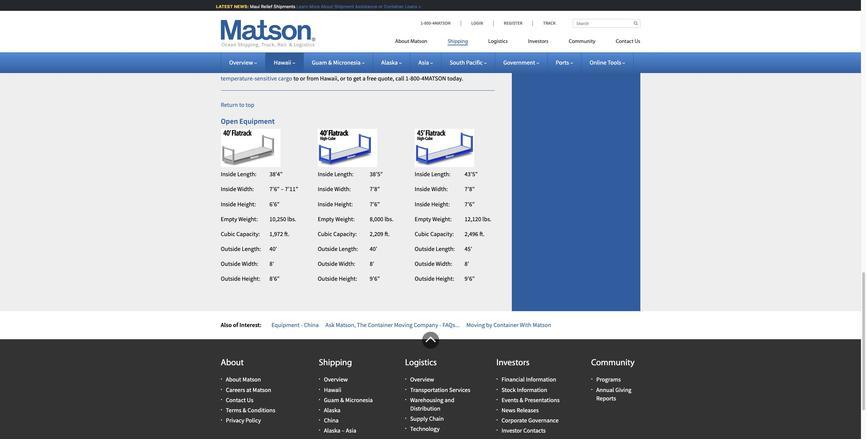 Task type: vqa. For each thing, say whether or not it's contained in the screenshot.


Task type: describe. For each thing, give the bounding box(es) containing it.
8′ for 38'4″
[[270, 260, 274, 268]]

can
[[412, 65, 421, 73]]

about for about matson careers at matson contact us terms & conditions privacy policy
[[226, 376, 241, 384]]

0 vertical spatial micronesia
[[333, 59, 361, 66]]

lbs. for 10,250 lbs.
[[288, 215, 297, 223]]

hawaii link for alaska link corresponding to china link guam & micronesia link
[[324, 386, 342, 394]]

contact inside contact us link
[[616, 39, 634, 44]]

privacy policy link
[[226, 417, 261, 425]]

empty weight: for 10,250 lbs.
[[221, 215, 258, 223]]

government link
[[504, 59, 540, 66]]

inside length: for 38'5″
[[318, 170, 354, 178]]

careers at matson link
[[226, 386, 271, 394]]

community inside the top menu navigation
[[569, 39, 596, 44]]

supply
[[411, 415, 428, 423]]

lbs. for 12,120 lbs.
[[483, 215, 492, 223]]

other
[[458, 65, 472, 73]]

events
[[502, 397, 519, 404]]

& inside about matson careers at matson contact us terms & conditions privacy policy
[[243, 407, 247, 415]]

us inside about matson careers at matson contact us terms & conditions privacy policy
[[247, 397, 254, 404]]

matson inside the top menu navigation
[[411, 39, 428, 44]]

container right the
[[368, 322, 393, 329]]

outside width: for 38'4″
[[221, 260, 259, 268]]

1,972 ft.
[[270, 230, 290, 238]]

the
[[357, 322, 367, 329]]

1 vertical spatial equipment
[[272, 322, 300, 329]]

weight: for 10,250 lbs.
[[239, 215, 258, 223]]

inside width: for 38'4″
[[221, 185, 254, 193]]

container
[[305, 65, 329, 73]]

0 horizontal spatial contact us link
[[226, 397, 254, 404]]

with
[[520, 322, 532, 329]]

capacity: for 2,209 ft.
[[334, 230, 357, 238]]

0 vertical spatial china
[[304, 322, 319, 329]]

shipment
[[333, 4, 353, 9]]

about matson link for 'careers at matson' link
[[226, 376, 261, 384]]

7'6″ for 38'5″
[[370, 200, 380, 208]]

inside height: for 10,250 lbs.
[[221, 200, 256, 208]]

1 horizontal spatial contact us link
[[606, 36, 641, 49]]

45' hi-cube image
[[415, 129, 475, 167]]

guam & micronesia
[[312, 59, 361, 66]]

financial information stock information events & presentations news releases corporate governance investor contacts
[[502, 376, 560, 435]]

hawaii inside overview hawaii guam & micronesia alaska china alaska – asia
[[324, 386, 342, 394]]

1 vertical spatial information
[[517, 386, 548, 394]]

governance
[[529, 417, 559, 425]]

login
[[472, 20, 484, 26]]

1 vertical spatial logistics
[[406, 359, 437, 368]]

10,250 lbs.
[[270, 215, 297, 223]]

0 horizontal spatial hawaii
[[274, 59, 291, 66]]

Search search field
[[573, 19, 641, 28]]

1 vertical spatial community
[[592, 359, 635, 368]]

2 vertical spatial alaska
[[324, 427, 341, 435]]

refrigerated container shipping to hawaii link
[[274, 65, 377, 73]]

lbs. for 8,000 lbs.
[[385, 215, 394, 223]]

2,496
[[465, 230, 479, 238]]

corporate governance link
[[502, 417, 559, 425]]

temperature-sensitive cargo link
[[221, 75, 293, 82]]

empty for 10,250 lbs.
[[221, 215, 237, 223]]

to left get
[[347, 75, 352, 82]]

1 - from the left
[[301, 322, 303, 329]]

about
[[257, 65, 272, 73]]

chain
[[430, 415, 444, 423]]

refrigerated
[[274, 65, 303, 73]]

search image
[[634, 21, 639, 25]]

cubic for 1,972 ft.
[[221, 230, 235, 238]]

annual giving reports link
[[597, 386, 632, 403]]

investors inside the top menu navigation
[[529, 39, 549, 44]]

online
[[590, 59, 607, 66]]

warehousing and distribution link
[[411, 397, 455, 413]]

return to top
[[221, 101, 255, 109]]

9'6″ for 43'5″
[[465, 275, 475, 283]]

hawaii,
[[320, 75, 339, 82]]

shipping link
[[438, 36, 479, 49]]

matson right with
[[533, 322, 552, 329]]

quote,
[[378, 75, 395, 82]]

equipment - china
[[272, 322, 319, 329]]

10,250
[[270, 215, 286, 223]]

ft. for 1,972 ft.
[[285, 230, 290, 238]]

empty weight: for 12,120 lbs.
[[415, 215, 452, 223]]

asia link
[[419, 59, 434, 66]]

guam & micronesia link for alaska link corresponding to china link
[[324, 397, 373, 404]]

0 horizontal spatial 7'6″
[[270, 185, 280, 193]]

capacity: for 2,496 ft.
[[431, 230, 454, 238]]

get
[[354, 75, 362, 82]]

0 horizontal spatial overview link
[[229, 59, 257, 66]]

investors inside 'footer'
[[497, 359, 530, 368]]

latest news: maui relief shipments learn more about shipment assistance or container loans >
[[215, 4, 420, 9]]

conditions
[[248, 407, 276, 415]]

0 vertical spatial guam
[[312, 59, 327, 66]]

pacific
[[467, 59, 483, 66]]

outside height: for 43'5″
[[415, 275, 455, 283]]

to left top in the top of the page
[[239, 101, 245, 109]]

tools
[[608, 59, 622, 66]]

transportation services link
[[411, 386, 471, 394]]

register link
[[494, 20, 533, 26]]

8′ for 38'5″
[[370, 260, 375, 268]]

maui
[[249, 4, 259, 9]]

container left loans
[[383, 4, 403, 9]]

login link
[[461, 20, 494, 26]]

2,496 ft.
[[465, 230, 485, 238]]

1 vertical spatial alaska
[[324, 407, 341, 415]]

45′
[[465, 245, 473, 253]]

footer containing about
[[0, 332, 862, 440]]

financial
[[502, 376, 525, 384]]

1 vertical spatial shipping
[[319, 359, 352, 368]]

terms
[[226, 407, 242, 415]]

1-800-4matson
[[421, 20, 451, 26]]

faqs...
[[443, 322, 460, 329]]

latest
[[215, 4, 232, 9]]

inside length: for 43'5″
[[415, 170, 451, 178]]

overview link for logistics
[[411, 376, 435, 384]]

also of interest:
[[221, 322, 262, 329]]

warehousing
[[411, 397, 444, 404]]

overview for overview transportation services warehousing and distribution supply chain technology
[[411, 376, 435, 384]]

top menu navigation
[[396, 36, 641, 49]]

services
[[450, 386, 471, 394]]

shipping
[[330, 65, 352, 73]]

outside height: for 38'4″
[[221, 275, 261, 283]]

open
[[221, 116, 238, 126]]

south pacific link
[[450, 59, 487, 66]]

sensitive
[[255, 75, 277, 82]]

contacts
[[524, 427, 546, 435]]

programs
[[597, 376, 621, 384]]

about matson
[[396, 39, 428, 44]]

outside length: for 43'5″
[[415, 245, 455, 253]]

ports
[[556, 59, 570, 66]]

guam & micronesia link for asia link in the top of the page's alaska link
[[312, 59, 365, 66]]

ask matson, the container moving company - faqs...
[[326, 322, 460, 329]]

0 vertical spatial 8'6″
[[266, 43, 277, 51]]

releases
[[517, 407, 539, 415]]

government
[[504, 59, 536, 66]]

asia inside overview hawaii guam & micronesia alaska china alaska – asia
[[346, 427, 357, 435]]

1 horizontal spatial 800-
[[425, 20, 433, 26]]

cubic capacity: for 2,496 ft.
[[415, 230, 454, 238]]

micronesia inside overview hawaii guam & micronesia alaska china alaska – asia
[[346, 397, 373, 404]]

return
[[221, 101, 238, 109]]

guam inside overview hawaii guam & micronesia alaska china alaska – asia
[[324, 397, 339, 404]]

empty for 8,000 lbs.
[[318, 215, 335, 223]]

china link
[[324, 417, 339, 425]]

equipment - china link
[[272, 322, 319, 329]]

and inside overview transportation services warehousing and distribution supply chain technology
[[445, 397, 455, 404]]

7'8″ for 38'5″
[[370, 185, 380, 193]]

1 horizontal spatial or
[[340, 75, 346, 82]]

blue matson logo with ocean, shipping, truck, rail and logistics written beneath it. image
[[221, 20, 316, 48]]

weight: for 8,000 lbs.
[[336, 215, 355, 223]]

programs link
[[597, 376, 621, 384]]

hawaii inside to learn more about refrigerated container shipping to hawaii , how matson can ship food and other temperature-sensitive cargo to or from hawaii, or to get a free quote, call 1-800-4matson today.
[[360, 65, 377, 73]]

investors link
[[518, 36, 559, 49]]

also
[[221, 322, 232, 329]]

1-800-4matson link
[[421, 20, 461, 26]]



Task type: locate. For each thing, give the bounding box(es) containing it.
3 inside length: from the left
[[415, 170, 451, 178]]

inside length: down 40' flatrack image
[[221, 170, 257, 178]]

2 moving from the left
[[467, 322, 485, 329]]

2 lbs. from the left
[[385, 215, 394, 223]]

2 capacity: from the left
[[334, 230, 357, 238]]

empty
[[221, 215, 237, 223], [318, 215, 335, 223], [415, 215, 432, 223]]

alaska link up china link
[[324, 407, 341, 415]]

2 inside height: from the left
[[318, 200, 353, 208]]

0 vertical spatial alaska
[[382, 59, 398, 66]]

lbs. right the "12,120"
[[483, 215, 492, 223]]

1 inside width: from the left
[[221, 185, 254, 193]]

contact inside about matson careers at matson contact us terms & conditions privacy policy
[[226, 397, 246, 404]]

0 vertical spatial guam & micronesia link
[[312, 59, 365, 66]]

1 moving from the left
[[395, 322, 413, 329]]

0 horizontal spatial 800-
[[411, 75, 422, 82]]

overview hawaii guam & micronesia alaska china alaska – asia
[[324, 376, 373, 435]]

track link
[[533, 20, 556, 26]]

2 weight: from the left
[[336, 215, 355, 223]]

2 horizontal spatial or
[[378, 4, 382, 9]]

0 vertical spatial contact us link
[[606, 36, 641, 49]]

ft. for 2,209 ft.
[[385, 230, 390, 238]]

presentations
[[525, 397, 560, 404]]

1 vertical spatial us
[[247, 397, 254, 404]]

3 weight: from the left
[[433, 215, 452, 223]]

events & presentations link
[[502, 397, 560, 404]]

moving
[[395, 322, 413, 329], [467, 322, 485, 329]]

3 empty weight: from the left
[[415, 215, 452, 223]]

and down transportation services link
[[445, 397, 455, 404]]

1 horizontal spatial overview
[[324, 376, 348, 384]]

7'8″ down 38'5″
[[370, 185, 380, 193]]

1 vertical spatial guam
[[324, 397, 339, 404]]

ship
[[422, 65, 433, 73]]

1 vertical spatial hawaii link
[[324, 386, 342, 394]]

0 vertical spatial community
[[569, 39, 596, 44]]

backtop image
[[422, 332, 439, 349]]

800- up about matson
[[425, 20, 433, 26]]

0 horizontal spatial cubic
[[221, 230, 235, 238]]

and inside to learn more about refrigerated container shipping to hawaii , how matson can ship food and other temperature-sensitive cargo to or from hawaii, or to get a free quote, call 1-800-4matson today.
[[447, 65, 457, 73]]

weight: left the 10,250
[[239, 215, 258, 223]]

ft. right 1,972
[[285, 230, 290, 238]]

alaska link for china link
[[324, 407, 341, 415]]

to up get
[[353, 65, 359, 73]]

1- inside to learn more about refrigerated container shipping to hawaii , how matson can ship food and other temperature-sensitive cargo to or from hawaii, or to get a free quote, call 1-800-4matson today.
[[406, 75, 411, 82]]

- left ask
[[301, 322, 303, 329]]

company
[[414, 322, 439, 329]]

800- down can
[[411, 75, 422, 82]]

or left from
[[300, 75, 306, 82]]

1 capacity: from the left
[[237, 230, 260, 238]]

about inside the top menu navigation
[[396, 39, 410, 44]]

call
[[396, 75, 405, 82]]

40′ for 2,209 ft.
[[370, 245, 378, 253]]

policy
[[246, 417, 261, 425]]

0 horizontal spatial -
[[301, 322, 303, 329]]

hawaii link for guam & micronesia link for asia link in the top of the page's alaska link
[[274, 59, 296, 66]]

to right cargo on the left top of page
[[294, 75, 299, 82]]

community up online
[[569, 39, 596, 44]]

alaska link
[[382, 59, 402, 66], [324, 407, 341, 415]]

outside height: for 38'5″
[[318, 275, 358, 283]]

news releases link
[[502, 407, 539, 415]]

1 horizontal spatial asia
[[419, 59, 429, 66]]

8′ down the 2,209
[[370, 260, 375, 268]]

register
[[504, 20, 523, 26]]

empty weight: for 8,000 lbs.
[[318, 215, 355, 223]]

equipment
[[240, 116, 275, 126], [272, 322, 300, 329]]

>
[[418, 4, 420, 9]]

0 horizontal spatial asia
[[346, 427, 357, 435]]

cubic capacity: for 1,972 ft.
[[221, 230, 260, 238]]

outside width: for 43'5″
[[415, 260, 453, 268]]

2 horizontal spatial overview link
[[411, 376, 435, 384]]

empty for 12,120 lbs.
[[415, 215, 432, 223]]

shipments
[[273, 4, 294, 9]]

0 vertical spatial hawaii link
[[274, 59, 296, 66]]

1 horizontal spatial empty weight:
[[318, 215, 355, 223]]

2 empty from the left
[[318, 215, 335, 223]]

overview link for shipping
[[324, 376, 348, 384]]

ft. for 2,496 ft.
[[480, 230, 485, 238]]

temperature-
[[221, 75, 255, 82]]

& inside overview hawaii guam & micronesia alaska china alaska – asia
[[341, 397, 344, 404]]

1 horizontal spatial cubic
[[318, 230, 332, 238]]

0 horizontal spatial contact
[[226, 397, 246, 404]]

2 inside length: from the left
[[318, 170, 354, 178]]

& up news releases link
[[520, 397, 524, 404]]

1 horizontal spatial empty
[[318, 215, 335, 223]]

-
[[301, 322, 303, 329], [440, 322, 442, 329]]

2,209 ft.
[[370, 230, 390, 238]]

logistics link
[[479, 36, 518, 49]]

800- inside to learn more about refrigerated container shipping to hawaii , how matson can ship food and other temperature-sensitive cargo to or from hawaii, or to get a free quote, call 1-800-4matson today.
[[411, 75, 422, 82]]

weight: left the "12,120"
[[433, 215, 452, 223]]

assistance
[[354, 4, 376, 9]]

40′ down 1,972
[[270, 245, 277, 253]]

by
[[487, 322, 493, 329]]

1 horizontal spatial contact
[[616, 39, 634, 44]]

to learn more about refrigerated container shipping to hawaii , how matson can ship food and other temperature-sensitive cargo to or from hawaii, or to get a free quote, call 1-800-4matson today.
[[221, 65, 472, 82]]

3 cubic from the left
[[415, 230, 430, 238]]

overview inside overview hawaii guam & micronesia alaska china alaska – asia
[[324, 376, 348, 384]]

about matson link
[[396, 36, 438, 49], [226, 376, 261, 384]]

0 vertical spatial alaska link
[[382, 59, 402, 66]]

& inside financial information stock information events & presentations news releases corporate governance investor contacts
[[520, 397, 524, 404]]

0 horizontal spatial alaska link
[[324, 407, 341, 415]]

south pacific
[[450, 59, 483, 66]]

0 horizontal spatial ft.
[[285, 230, 290, 238]]

1 vertical spatial and
[[445, 397, 455, 404]]

0 horizontal spatial 40′
[[270, 245, 277, 253]]

contact down the careers
[[226, 397, 246, 404]]

1 ft. from the left
[[285, 230, 290, 238]]

1 cubic from the left
[[221, 230, 235, 238]]

contact us link up tools
[[606, 36, 641, 49]]

hawaii up china link
[[324, 386, 342, 394]]

learn more about shipment assistance or container loans > link
[[296, 4, 420, 9]]

about for about
[[221, 359, 244, 368]]

3 lbs. from the left
[[483, 215, 492, 223]]

hawaii up free at left
[[360, 65, 377, 73]]

1 horizontal spatial us
[[635, 39, 641, 44]]

or right assistance
[[378, 4, 382, 9]]

corporate
[[502, 417, 528, 425]]

contact us link down the careers
[[226, 397, 254, 404]]

2 ft. from the left
[[385, 230, 390, 238]]

guam & micronesia link up hawaii,
[[312, 59, 365, 66]]

alaska – asia link
[[324, 427, 357, 435]]

1 lbs. from the left
[[288, 215, 297, 223]]

annual
[[597, 386, 615, 394]]

1 horizontal spatial weight:
[[336, 215, 355, 223]]

8′ down 45′
[[465, 260, 470, 268]]

china left ask
[[304, 322, 319, 329]]

matson
[[411, 39, 428, 44], [392, 65, 411, 73], [533, 322, 552, 329], [243, 376, 261, 384], [253, 386, 271, 394]]

matson inside to learn more about refrigerated container shipping to hawaii , how matson can ship food and other temperature-sensitive cargo to or from hawaii, or to get a free quote, call 1-800-4matson today.
[[392, 65, 411, 73]]

and up "today."
[[447, 65, 457, 73]]

1 vertical spatial 8'6″
[[270, 275, 280, 283]]

weight: for 12,120 lbs.
[[433, 215, 452, 223]]

7'11"
[[285, 185, 298, 193]]

0 vertical spatial investors
[[529, 39, 549, 44]]

china up alaska – asia link
[[324, 417, 339, 425]]

1 7'8″ from the left
[[370, 185, 380, 193]]

news
[[502, 407, 516, 415]]

section
[[504, 0, 649, 312]]

logistics down register link
[[489, 39, 508, 44]]

information up stock information link
[[526, 376, 557, 384]]

1 vertical spatial contact
[[226, 397, 246, 404]]

1 vertical spatial china
[[324, 417, 339, 425]]

careers
[[226, 386, 245, 394]]

1- right "call"
[[406, 75, 411, 82]]

2 horizontal spatial inside width:
[[415, 185, 448, 193]]

us down search icon
[[635, 39, 641, 44]]

7'8″ for 43'5″
[[465, 185, 475, 193]]

1 vertical spatial 800-
[[411, 75, 422, 82]]

1,972
[[270, 230, 283, 238]]

today.
[[448, 75, 464, 82]]

transportation
[[411, 386, 448, 394]]

0 vertical spatial about matson link
[[396, 36, 438, 49]]

0 vertical spatial information
[[526, 376, 557, 384]]

0 vertical spatial and
[[447, 65, 457, 73]]

online tools
[[590, 59, 622, 66]]

2 horizontal spatial empty weight:
[[415, 215, 452, 223]]

1 inside length: from the left
[[221, 170, 257, 178]]

0 horizontal spatial –
[[281, 185, 284, 193]]

hawaii link up cargo on the left top of page
[[274, 59, 296, 66]]

8,000
[[370, 215, 384, 223]]

8′ down 1,972
[[270, 260, 274, 268]]

investor contacts link
[[502, 427, 546, 435]]

open equipment
[[221, 116, 275, 126]]

& up privacy policy link
[[243, 407, 247, 415]]

matson,
[[336, 322, 356, 329]]

- left faqs...
[[440, 322, 442, 329]]

0 vertical spatial us
[[635, 39, 641, 44]]

1 horizontal spatial inside height:
[[318, 200, 353, 208]]

logistics inside logistics link
[[489, 39, 508, 44]]

0 horizontal spatial shipping
[[319, 359, 352, 368]]

0 horizontal spatial capacity:
[[237, 230, 260, 238]]

0 vertical spatial 800-
[[425, 20, 433, 26]]

8'6″
[[266, 43, 277, 51], [270, 275, 280, 283]]

loans
[[404, 4, 416, 9]]

1 horizontal spatial lbs.
[[385, 215, 394, 223]]

2 40′ from the left
[[370, 245, 378, 253]]

alaska up china link
[[324, 407, 341, 415]]

1 horizontal spatial capacity:
[[334, 230, 357, 238]]

0 horizontal spatial or
[[300, 75, 306, 82]]

4matson up shipping link
[[433, 20, 451, 26]]

4matson down food
[[422, 75, 447, 82]]

cubic for 2,209 ft.
[[318, 230, 332, 238]]

0 vertical spatial contact
[[616, 39, 634, 44]]

overview inside overview transportation services warehousing and distribution supply chain technology
[[411, 376, 435, 384]]

overview for overview
[[229, 59, 253, 66]]

to
[[353, 65, 359, 73], [294, 75, 299, 82], [347, 75, 352, 82], [239, 101, 245, 109]]

1 horizontal spatial 7'6″
[[370, 200, 380, 208]]

investors down track link
[[529, 39, 549, 44]]

outside length: for 38'5″
[[318, 245, 358, 253]]

9'6″
[[367, 43, 377, 51], [370, 275, 380, 283], [465, 275, 475, 283]]

1 vertical spatial 4matson
[[422, 75, 447, 82]]

technology
[[411, 425, 440, 433]]

community
[[569, 39, 596, 44], [592, 359, 635, 368]]

from
[[307, 75, 319, 82]]

guam & micronesia link up china link
[[324, 397, 373, 404]]

about for about matson
[[396, 39, 410, 44]]

about matson careers at matson contact us terms & conditions privacy policy
[[226, 376, 276, 425]]

matson up "call"
[[392, 65, 411, 73]]

inside height: for 12,120 lbs.
[[415, 200, 450, 208]]

moving left by
[[467, 322, 485, 329]]

0 vertical spatial equipment
[[240, 116, 275, 126]]

learn
[[296, 4, 307, 9]]

matson right the at
[[253, 386, 271, 394]]

0 horizontal spatial weight:
[[239, 215, 258, 223]]

ask matson, the container moving company - faqs... link
[[326, 322, 460, 329]]

1 weight: from the left
[[239, 215, 258, 223]]

7'6″ up the "12,120"
[[465, 200, 475, 208]]

overview transportation services warehousing and distribution supply chain technology
[[411, 376, 471, 433]]

0 vertical spatial 4matson
[[433, 20, 451, 26]]

7'6″ – 7'11"
[[270, 185, 298, 193]]

8′ down relief
[[266, 28, 271, 36]]

stock
[[502, 386, 516, 394]]

0 horizontal spatial inside height:
[[221, 200, 256, 208]]

0 horizontal spatial logistics
[[406, 359, 437, 368]]

hawaii up cargo on the left top of page
[[274, 59, 291, 66]]

inside length: for 38'4″
[[221, 170, 257, 178]]

2 horizontal spatial ft.
[[480, 230, 485, 238]]

2 cubic capacity: from the left
[[318, 230, 357, 238]]

2 cubic from the left
[[318, 230, 332, 238]]

information up events & presentations link at the right of the page
[[517, 386, 548, 394]]

alaska down china link
[[324, 427, 341, 435]]

1 horizontal spatial –
[[342, 427, 345, 435]]

inside length: down "40' flatrack hi-cube" image on the top of page
[[318, 170, 354, 178]]

guam up china link
[[324, 397, 339, 404]]

–
[[281, 185, 284, 193], [342, 427, 345, 435]]

3 cubic capacity: from the left
[[415, 230, 454, 238]]

outside length: for 38'4″
[[221, 245, 261, 253]]

community up the programs "link"
[[592, 359, 635, 368]]

hawaii link up china link
[[324, 386, 342, 394]]

0 horizontal spatial empty
[[221, 215, 237, 223]]

40' flatrack image
[[221, 129, 281, 167]]

0 vertical spatial –
[[281, 185, 284, 193]]

logistics down backtop image
[[406, 359, 437, 368]]

capacity: left 1,972
[[237, 230, 260, 238]]

1 vertical spatial micronesia
[[346, 397, 373, 404]]

3 inside height: from the left
[[415, 200, 450, 208]]

guam
[[312, 59, 327, 66], [324, 397, 339, 404]]

us inside the top menu navigation
[[635, 39, 641, 44]]

capacity: for 1,972 ft.
[[237, 230, 260, 238]]

alaska link right ,
[[382, 59, 402, 66]]

more
[[308, 4, 319, 9]]

2,209
[[370, 230, 384, 238]]

or down shipping
[[340, 75, 346, 82]]

outside width: for 38'5″
[[318, 260, 356, 268]]

container
[[383, 4, 403, 9], [368, 322, 393, 329], [494, 322, 519, 329]]

2 horizontal spatial cubic
[[415, 230, 430, 238]]

1 horizontal spatial 1-
[[421, 20, 425, 26]]

at
[[247, 386, 252, 394]]

cubic for 2,496 ft.
[[415, 230, 430, 238]]

inside width: for 43'5″
[[415, 185, 448, 193]]

hawaii
[[274, 59, 291, 66], [360, 65, 377, 73], [324, 386, 342, 394]]

1 inside height: from the left
[[221, 200, 256, 208]]

matson up asia link in the top of the page
[[411, 39, 428, 44]]

0 vertical spatial logistics
[[489, 39, 508, 44]]

7'8″ down 43'5″
[[465, 185, 475, 193]]

investor
[[502, 427, 523, 435]]

about inside about matson careers at matson contact us terms & conditions privacy policy
[[226, 376, 241, 384]]

supply chain link
[[411, 415, 444, 423]]

capacity: left the 2,209
[[334, 230, 357, 238]]

38'5″
[[370, 170, 383, 178]]

1 vertical spatial 1-
[[406, 75, 411, 82]]

0 horizontal spatial lbs.
[[288, 215, 297, 223]]

7'6″ for 43'5″
[[465, 200, 475, 208]]

1 horizontal spatial -
[[440, 322, 442, 329]]

0 horizontal spatial 7'8″
[[370, 185, 380, 193]]

ft. right 2,496
[[480, 230, 485, 238]]

3 capacity: from the left
[[431, 230, 454, 238]]

about matson link for shipping link
[[396, 36, 438, 49]]

1 vertical spatial investors
[[497, 359, 530, 368]]

distribution
[[411, 405, 441, 413]]

us up terms & conditions link
[[247, 397, 254, 404]]

0 horizontal spatial overview
[[229, 59, 253, 66]]

outside height:
[[221, 43, 261, 51], [318, 43, 358, 51], [221, 275, 261, 283], [318, 275, 358, 283], [415, 275, 455, 283]]

1- up about matson
[[421, 20, 425, 26]]

weight: left 8,000
[[336, 215, 355, 223]]

footer
[[0, 332, 862, 440]]

shipping inside the top menu navigation
[[448, 39, 468, 44]]

8′ for 43'5″
[[465, 260, 470, 268]]

moving left company
[[395, 322, 413, 329]]

inside length: down 45' hi-cube image
[[415, 170, 451, 178]]

alaska link for asia link in the top of the page
[[382, 59, 402, 66]]

moving by container with matson
[[467, 322, 552, 329]]

reports
[[597, 395, 617, 403]]

1 cubic capacity: from the left
[[221, 230, 260, 238]]

online tools link
[[590, 59, 626, 66]]

privacy
[[226, 417, 245, 425]]

0 vertical spatial 1-
[[421, 20, 425, 26]]

1 horizontal spatial shipping
[[448, 39, 468, 44]]

free
[[367, 75, 377, 82]]

– inside overview hawaii guam & micronesia alaska china alaska – asia
[[342, 427, 345, 435]]

ft. right the 2,209
[[385, 230, 390, 238]]

0 horizontal spatial moving
[[395, 322, 413, 329]]

1 vertical spatial about matson link
[[226, 376, 261, 384]]

2 - from the left
[[440, 322, 442, 329]]

0 horizontal spatial china
[[304, 322, 319, 329]]

1 empty from the left
[[221, 215, 237, 223]]

9'6″ for 38'5″
[[370, 275, 380, 283]]

about matson link up 'careers at matson' link
[[226, 376, 261, 384]]

1 vertical spatial guam & micronesia link
[[324, 397, 373, 404]]

1 40′ from the left
[[270, 245, 277, 253]]

& up hawaii,
[[329, 59, 332, 66]]

inside width: for 38'5″
[[318, 185, 351, 193]]

2 horizontal spatial cubic capacity:
[[415, 230, 454, 238]]

1 horizontal spatial about matson link
[[396, 36, 438, 49]]

outside width:
[[221, 28, 259, 36], [221, 260, 259, 268], [318, 260, 356, 268], [415, 260, 453, 268]]

capacity: left 2,496
[[431, 230, 454, 238]]

learn
[[228, 65, 241, 73]]

alaska right ,
[[382, 59, 398, 66]]

2 horizontal spatial lbs.
[[483, 215, 492, 223]]

inside length:
[[221, 170, 257, 178], [318, 170, 354, 178], [415, 170, 451, 178]]

guam up from
[[312, 59, 327, 66]]

guam & micronesia link
[[312, 59, 365, 66], [324, 397, 373, 404]]

3 empty from the left
[[415, 215, 432, 223]]

china inside overview hawaii guam & micronesia alaska china alaska – asia
[[324, 417, 339, 425]]

7'6″ up 6'6″
[[270, 185, 280, 193]]

cubic capacity: for 2,209 ft.
[[318, 230, 357, 238]]

1 vertical spatial contact us link
[[226, 397, 254, 404]]

1 horizontal spatial logistics
[[489, 39, 508, 44]]

3 inside width: from the left
[[415, 185, 448, 193]]

0 horizontal spatial cubic capacity:
[[221, 230, 260, 238]]

news:
[[233, 4, 248, 9]]

investors up financial
[[497, 359, 530, 368]]

0 horizontal spatial about matson link
[[226, 376, 261, 384]]

0 horizontal spatial empty weight:
[[221, 215, 258, 223]]

shipping
[[448, 39, 468, 44], [319, 359, 352, 368]]

1 horizontal spatial china
[[324, 417, 339, 425]]

about matson link up asia link in the top of the page
[[396, 36, 438, 49]]

&
[[329, 59, 332, 66], [341, 397, 344, 404], [520, 397, 524, 404], [243, 407, 247, 415]]

7'6″ up 8,000
[[370, 200, 380, 208]]

width:
[[242, 28, 259, 36], [238, 185, 254, 193], [335, 185, 351, 193], [432, 185, 448, 193], [242, 260, 259, 268], [339, 260, 356, 268], [436, 260, 453, 268]]

2 horizontal spatial inside height:
[[415, 200, 450, 208]]

& up alaska – asia link
[[341, 397, 344, 404]]

giving
[[616, 386, 632, 394]]

a
[[363, 75, 366, 82]]

contact us
[[616, 39, 641, 44]]

cargo
[[278, 75, 293, 82]]

2 7'8″ from the left
[[465, 185, 475, 193]]

,
[[377, 65, 379, 73]]

2 horizontal spatial 7'6″
[[465, 200, 475, 208]]

2 horizontal spatial overview
[[411, 376, 435, 384]]

lbs. right 8,000
[[385, 215, 394, 223]]

40′ down the 2,209
[[370, 245, 378, 253]]

None search field
[[573, 19, 641, 28]]

2 empty weight: from the left
[[318, 215, 355, 223]]

contact up tools
[[616, 39, 634, 44]]

4matson inside to learn more about refrigerated container shipping to hawaii , how matson can ship food and other temperature-sensitive cargo to or from hawaii, or to get a free quote, call 1-800-4matson today.
[[422, 75, 447, 82]]

2 inside width: from the left
[[318, 185, 351, 193]]

more
[[243, 65, 256, 73]]

1 horizontal spatial cubic capacity:
[[318, 230, 357, 238]]

1-
[[421, 20, 425, 26], [406, 75, 411, 82]]

matson up the at
[[243, 376, 261, 384]]

inside height: for 8,000 lbs.
[[318, 200, 353, 208]]

3 ft. from the left
[[480, 230, 485, 238]]

2 horizontal spatial weight:
[[433, 215, 452, 223]]

container right by
[[494, 322, 519, 329]]

40′ for 1,972 ft.
[[270, 245, 277, 253]]

stock information link
[[502, 386, 548, 394]]

0 horizontal spatial hawaii link
[[274, 59, 296, 66]]

to
[[221, 65, 227, 73]]

overview for overview hawaii guam & micronesia alaska china alaska – asia
[[324, 376, 348, 384]]

lbs. right the 10,250
[[288, 215, 297, 223]]

0 vertical spatial asia
[[419, 59, 429, 66]]

1 empty weight: from the left
[[221, 215, 258, 223]]

40' flatrack hi-cube image
[[318, 129, 378, 167]]



